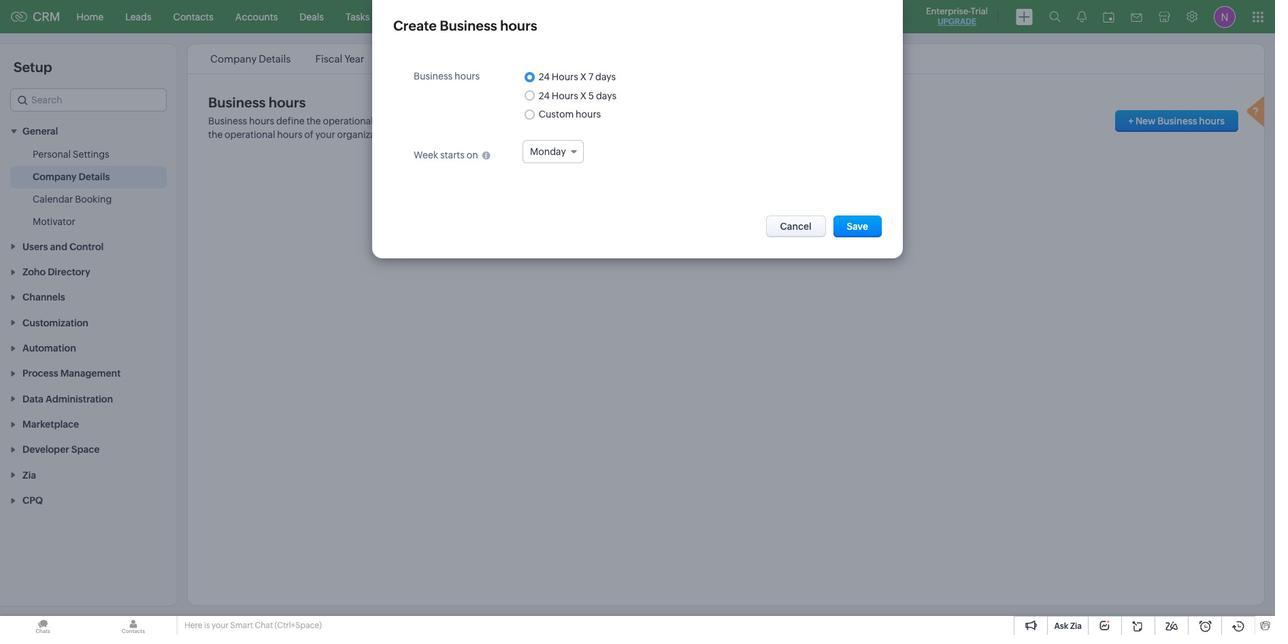 Task type: vqa. For each thing, say whether or not it's contained in the screenshot.
Tasks "link"
yes



Task type: locate. For each thing, give the bounding box(es) containing it.
accounts link
[[224, 0, 289, 33]]

business hours
[[495, 53, 566, 65], [414, 71, 480, 82], [208, 95, 306, 110]]

create menu element
[[1008, 0, 1041, 33]]

days right 7
[[595, 72, 616, 83]]

0 horizontal spatial company details
[[33, 172, 110, 183]]

(ctrl+space)
[[275, 621, 322, 631]]

create business hours
[[393, 18, 537, 33]]

is
[[204, 621, 210, 631]]

business inside the business hours define the operational hours of your organization. set business hours to help your employees ensure that the activities are carried out at the operational hours of your organization.
[[208, 116, 247, 127]]

1 horizontal spatial details
[[259, 53, 291, 65]]

details
[[259, 53, 291, 65], [79, 172, 110, 183]]

1 vertical spatial 24
[[539, 90, 550, 101]]

hours
[[500, 18, 537, 33], [539, 53, 566, 65], [455, 71, 480, 82], [269, 95, 306, 110], [576, 109, 601, 120], [249, 116, 274, 127], [375, 116, 401, 127], [553, 116, 579, 127], [1199, 116, 1225, 127], [277, 129, 302, 140]]

x
[[580, 72, 587, 83], [580, 90, 587, 101]]

1 vertical spatial x
[[580, 90, 587, 101]]

cancel
[[780, 221, 812, 232]]

1 vertical spatial business hours
[[414, 71, 480, 82]]

1 hours from the top
[[552, 72, 578, 83]]

company details link down accounts
[[208, 53, 293, 65]]

new
[[1136, 116, 1156, 127]]

0 horizontal spatial business hours
[[208, 95, 306, 110]]

business inside list
[[495, 53, 537, 65]]

meetings
[[391, 11, 433, 22]]

0 horizontal spatial operational
[[225, 129, 275, 140]]

starts
[[440, 150, 465, 161]]

calendar image
[[1103, 11, 1115, 22]]

signals element
[[1069, 0, 1095, 33]]

list containing company details
[[198, 44, 768, 73]]

personal settings link
[[33, 148, 109, 162]]

operational
[[323, 116, 374, 127], [225, 129, 275, 140]]

0 vertical spatial company
[[210, 53, 257, 65]]

business
[[440, 18, 497, 33], [495, 53, 537, 65], [414, 71, 453, 82], [208, 95, 266, 110], [208, 116, 247, 127], [1158, 116, 1197, 127]]

crm link
[[11, 10, 60, 24]]

1 horizontal spatial operational
[[323, 116, 374, 127]]

1 vertical spatial hours
[[552, 90, 578, 101]]

2 horizontal spatial business hours
[[495, 53, 566, 65]]

enterprise-trial upgrade
[[926, 6, 988, 27]]

custom
[[539, 109, 574, 120]]

deals
[[300, 11, 324, 22]]

company details
[[210, 53, 291, 65], [33, 172, 110, 183]]

24 for 24 hours x 5 days
[[539, 90, 550, 101]]

0 vertical spatial days
[[595, 72, 616, 83]]

your
[[414, 116, 433, 127], [613, 116, 633, 127], [315, 129, 335, 140], [212, 621, 229, 631]]

0 horizontal spatial company
[[33, 172, 77, 183]]

list
[[198, 44, 768, 73]]

contacts
[[173, 11, 214, 22]]

2 x from the top
[[580, 90, 587, 101]]

profile image
[[1214, 6, 1236, 28]]

hours up the 'custom hours'
[[552, 90, 578, 101]]

x left 5
[[580, 90, 587, 101]]

company details link
[[208, 53, 293, 65], [33, 170, 110, 184]]

1 horizontal spatial business hours
[[414, 71, 480, 82]]

1 horizontal spatial company details
[[210, 53, 291, 65]]

enterprise-
[[926, 6, 971, 16]]

of
[[403, 116, 412, 127], [304, 129, 314, 140]]

0 horizontal spatial company details link
[[33, 170, 110, 184]]

company details down personal settings link
[[33, 172, 110, 183]]

0 vertical spatial details
[[259, 53, 291, 65]]

crm
[[33, 10, 60, 24]]

motivator link
[[33, 215, 75, 229]]

personal settings
[[33, 149, 109, 160]]

business hours up define on the top
[[208, 95, 306, 110]]

1 vertical spatial details
[[79, 172, 110, 183]]

days
[[595, 72, 616, 83], [596, 90, 617, 101]]

mails element
[[1123, 1, 1151, 32]]

0 vertical spatial company details link
[[208, 53, 293, 65]]

hours
[[552, 72, 578, 83], [552, 90, 578, 101]]

1 vertical spatial company details link
[[33, 170, 110, 184]]

1 horizontal spatial company details link
[[208, 53, 293, 65]]

hours up 24 hours x 5 days
[[552, 72, 578, 83]]

2 days from the top
[[596, 90, 617, 101]]

0 vertical spatial x
[[580, 72, 587, 83]]

1 horizontal spatial organization.
[[435, 116, 494, 127]]

1 vertical spatial of
[[304, 129, 314, 140]]

business hours down create business hours
[[414, 71, 480, 82]]

employees
[[635, 116, 683, 127]]

24 up custom on the top of page
[[539, 90, 550, 101]]

company
[[210, 53, 257, 65], [33, 172, 77, 183]]

1 x from the top
[[580, 72, 587, 83]]

days right 5
[[596, 90, 617, 101]]

1 horizontal spatial company
[[210, 53, 257, 65]]

0 vertical spatial hours
[[552, 72, 578, 83]]

24
[[539, 72, 550, 83], [539, 90, 550, 101]]

the
[[306, 116, 321, 127], [736, 116, 751, 127], [208, 129, 223, 140]]

save button
[[833, 216, 882, 238]]

chat
[[255, 621, 273, 631]]

tasks
[[346, 11, 370, 22]]

0 vertical spatial business hours
[[495, 53, 566, 65]]

0 vertical spatial organization.
[[435, 116, 494, 127]]

0 horizontal spatial of
[[304, 129, 314, 140]]

year
[[344, 53, 364, 65]]

personal
[[33, 149, 71, 160]]

1 vertical spatial company details
[[33, 172, 110, 183]]

2 24 from the top
[[539, 90, 550, 101]]

company details inside general region
[[33, 172, 110, 183]]

company up calendar
[[33, 172, 77, 183]]

business hours down reports
[[495, 53, 566, 65]]

1 vertical spatial company
[[33, 172, 77, 183]]

are
[[794, 116, 808, 127]]

help
[[591, 116, 611, 127]]

0 vertical spatial 24
[[539, 72, 550, 83]]

days for 24 hours x 7 days
[[595, 72, 616, 83]]

details down accounts
[[259, 53, 291, 65]]

hours for 7
[[552, 72, 578, 83]]

2 hours from the top
[[552, 90, 578, 101]]

1 days from the top
[[595, 72, 616, 83]]

general region
[[0, 144, 177, 234]]

0 vertical spatial company details
[[210, 53, 291, 65]]

organization.
[[435, 116, 494, 127], [337, 129, 396, 140]]

1 horizontal spatial the
[[306, 116, 321, 127]]

0 vertical spatial of
[[403, 116, 412, 127]]

1 vertical spatial days
[[596, 90, 617, 101]]

24 up 24 hours x 5 days
[[539, 72, 550, 83]]

company details link down personal settings link
[[33, 170, 110, 184]]

0 horizontal spatial organization.
[[337, 129, 396, 140]]

general
[[22, 126, 58, 137]]

1 24 from the top
[[539, 72, 550, 83]]

details up booking
[[79, 172, 110, 183]]

company details down accounts
[[210, 53, 291, 65]]

company down accounts
[[210, 53, 257, 65]]

1 horizontal spatial of
[[403, 116, 412, 127]]

0 vertical spatial operational
[[323, 116, 374, 127]]

7
[[588, 72, 594, 83]]

0 horizontal spatial details
[[79, 172, 110, 183]]

create
[[393, 18, 437, 33]]

week
[[414, 150, 438, 161]]

leads
[[125, 11, 151, 22]]

help image
[[1244, 95, 1271, 132]]

x left 7
[[580, 72, 587, 83]]



Task type: describe. For each thing, give the bounding box(es) containing it.
calls link
[[443, 0, 487, 33]]

reports
[[498, 11, 532, 22]]

1 vertical spatial operational
[[225, 129, 275, 140]]

contacts link
[[162, 0, 224, 33]]

to
[[580, 116, 590, 127]]

custom hours
[[539, 109, 601, 120]]

ensure
[[685, 116, 715, 127]]

home link
[[66, 0, 114, 33]]

motivator
[[33, 217, 75, 228]]

chats image
[[0, 617, 86, 636]]

days for 24 hours x 5 days
[[596, 90, 617, 101]]

meetings link
[[381, 0, 443, 33]]

zia
[[1070, 622, 1082, 631]]

ask zia
[[1054, 622, 1082, 631]]

at
[[860, 116, 868, 127]]

home
[[77, 11, 104, 22]]

set
[[496, 116, 511, 127]]

24 for 24 hours x 7 days
[[539, 72, 550, 83]]

fiscal year link
[[313, 53, 366, 65]]

profile element
[[1206, 0, 1244, 33]]

2 vertical spatial business hours
[[208, 95, 306, 110]]

1 vertical spatial organization.
[[337, 129, 396, 140]]

calendar booking
[[33, 194, 112, 205]]

mails image
[[1131, 13, 1143, 21]]

on
[[467, 150, 478, 161]]

activities
[[753, 116, 792, 127]]

hours for 5
[[552, 90, 578, 101]]

calendar booking link
[[33, 193, 112, 206]]

business
[[512, 116, 551, 127]]

contacts image
[[91, 617, 176, 636]]

accounts
[[235, 11, 278, 22]]

ask
[[1054, 622, 1069, 631]]

0 horizontal spatial the
[[208, 129, 223, 140]]

x for 7
[[580, 72, 587, 83]]

24 hours x 7 days
[[539, 72, 616, 83]]

trial
[[971, 6, 988, 16]]

create menu image
[[1016, 9, 1033, 25]]

setup
[[14, 59, 52, 75]]

leads link
[[114, 0, 162, 33]]

reports link
[[487, 0, 543, 33]]

general button
[[0, 118, 177, 144]]

upgrade
[[938, 17, 977, 27]]

2 horizontal spatial the
[[736, 116, 751, 127]]

carried
[[810, 116, 841, 127]]

5
[[588, 90, 594, 101]]

signals image
[[1077, 11, 1087, 22]]

details inside general region
[[79, 172, 110, 183]]

out
[[843, 116, 858, 127]]

fiscal year
[[315, 53, 364, 65]]

smart
[[230, 621, 253, 631]]

here
[[184, 621, 202, 631]]

monday
[[530, 146, 566, 157]]

booking
[[75, 194, 112, 205]]

cancel button
[[766, 216, 826, 238]]

+ new business hours
[[1129, 116, 1225, 127]]

week starts on
[[414, 150, 478, 161]]

company details inside list
[[210, 53, 291, 65]]

that
[[717, 116, 734, 127]]

x for 5
[[580, 90, 587, 101]]

business hours inside list
[[495, 53, 566, 65]]

here is your smart chat (ctrl+space)
[[184, 621, 322, 631]]

company inside company details link
[[33, 172, 77, 183]]

calendar
[[33, 194, 73, 205]]

tasks link
[[335, 0, 381, 33]]

save
[[847, 221, 868, 232]]

+
[[1129, 116, 1134, 127]]

Monday field
[[523, 140, 584, 163]]

settings
[[73, 149, 109, 160]]

24 hours x 5 days
[[539, 90, 617, 101]]

calls
[[454, 11, 476, 22]]

business hours define the operational hours of your organization. set business hours to help your employees ensure that the activities are carried out at the operational hours of your organization.
[[208, 116, 868, 140]]

define
[[276, 116, 305, 127]]

fiscal
[[315, 53, 342, 65]]

deals link
[[289, 0, 335, 33]]



